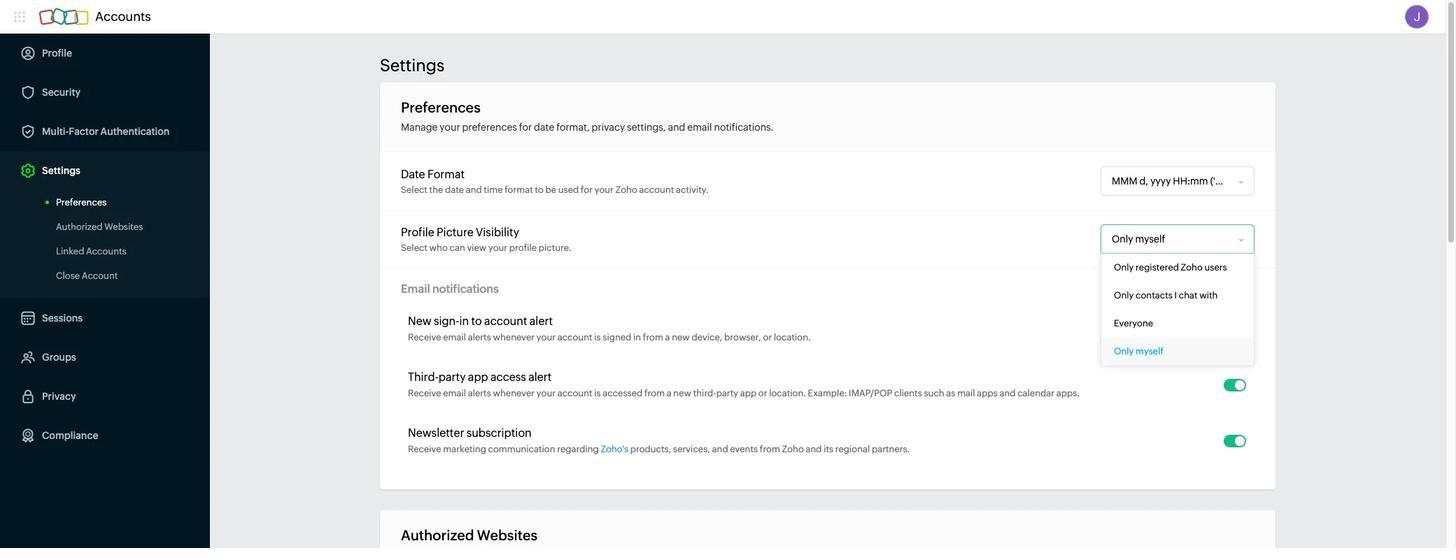 Task type: locate. For each thing, give the bounding box(es) containing it.
in down notifications
[[459, 315, 469, 328]]

1 vertical spatial email
[[443, 332, 466, 343]]

1 select from the top
[[401, 184, 428, 195]]

or right the browser,
[[763, 332, 772, 343]]

only for only contacts i chat with
[[1114, 290, 1134, 301]]

app left access
[[468, 371, 488, 384]]

factor
[[69, 126, 99, 137]]

receive for receive email alerts whenever your account is accessed from a new third-party app or location. example: imap/pop clients such as mail apps and calendar apps.
[[408, 388, 441, 399]]

email down sign-
[[443, 332, 466, 343]]

zoho right used
[[616, 184, 637, 195]]

0 horizontal spatial in
[[459, 315, 469, 328]]

1 vertical spatial to
[[471, 315, 482, 328]]

access
[[490, 371, 526, 384]]

in right signed at the bottom of page
[[633, 332, 641, 343]]

only contacts i chat with
[[1114, 290, 1218, 301]]

1 vertical spatial select
[[401, 242, 428, 253]]

1 horizontal spatial preferences
[[401, 99, 481, 115]]

multi-
[[42, 126, 69, 137]]

0 vertical spatial a
[[665, 332, 670, 343]]

a left the device,
[[665, 332, 670, 343]]

email inside preferences manage your preferences for date format, privacy settings, and email notifications.
[[687, 122, 712, 133]]

1 whenever from the top
[[493, 332, 535, 343]]

1 vertical spatial settings
[[42, 165, 80, 176]]

apps
[[977, 388, 998, 399]]

2 vertical spatial from
[[760, 444, 780, 455]]

preferences for preferences
[[56, 197, 107, 208]]

receive inside new sign-in to account alert receive email alerts whenever your account is signed in from a new device, browser, or location.
[[408, 332, 441, 343]]

0 vertical spatial select
[[401, 184, 428, 195]]

from
[[643, 332, 663, 343], [644, 388, 665, 399], [760, 444, 780, 455]]

profile inside profile picture visibility select who can view your profile picture.
[[401, 226, 434, 239]]

1 vertical spatial authorized
[[401, 528, 474, 544]]

new
[[672, 332, 690, 343], [673, 388, 691, 399]]

2 select from the top
[[401, 242, 428, 253]]

time
[[484, 184, 503, 195]]

to inside date format select the date and time format to be used for your zoho account activity.
[[535, 184, 544, 195]]

clients
[[894, 388, 922, 399]]

zoho
[[616, 184, 637, 195], [1181, 262, 1203, 273], [782, 444, 804, 455]]

0 vertical spatial email
[[687, 122, 712, 133]]

authorized websites
[[56, 222, 143, 232], [401, 528, 538, 544]]

close
[[56, 271, 80, 281]]

location.
[[774, 332, 811, 343], [769, 388, 806, 399]]

third-
[[408, 371, 439, 384]]

date down format
[[445, 184, 464, 195]]

its
[[824, 444, 834, 455]]

only registered zoho users
[[1114, 262, 1227, 273]]

0 vertical spatial whenever
[[493, 332, 535, 343]]

0 horizontal spatial authorized
[[56, 222, 103, 232]]

1 horizontal spatial profile
[[401, 226, 434, 239]]

0 horizontal spatial app
[[468, 371, 488, 384]]

1 vertical spatial party
[[716, 388, 738, 399]]

3 receive from the top
[[408, 444, 441, 455]]

only
[[1114, 262, 1134, 273], [1114, 290, 1134, 301], [1114, 346, 1134, 357]]

0 vertical spatial alerts
[[468, 332, 491, 343]]

receive down new
[[408, 332, 441, 343]]

your inside profile picture visibility select who can view your profile picture.
[[488, 242, 507, 253]]

0 horizontal spatial preferences
[[56, 197, 107, 208]]

1 horizontal spatial websites
[[477, 528, 538, 544]]

2 vertical spatial only
[[1114, 346, 1134, 357]]

2 vertical spatial receive
[[408, 444, 441, 455]]

in
[[459, 315, 469, 328], [633, 332, 641, 343]]

receive
[[408, 332, 441, 343], [408, 388, 441, 399], [408, 444, 441, 455]]

0 horizontal spatial date
[[445, 184, 464, 195]]

the
[[429, 184, 443, 195]]

preferences
[[401, 99, 481, 115], [56, 197, 107, 208]]

1 vertical spatial from
[[644, 388, 665, 399]]

0 vertical spatial date
[[534, 122, 554, 133]]

app
[[468, 371, 488, 384], [740, 388, 757, 399]]

0 horizontal spatial zoho
[[616, 184, 637, 195]]

format,
[[556, 122, 590, 133]]

used
[[558, 184, 579, 195]]

select left who
[[401, 242, 428, 253]]

authorized
[[56, 222, 103, 232], [401, 528, 474, 544]]

location. left example:
[[769, 388, 806, 399]]

accounts
[[95, 9, 151, 24], [86, 246, 126, 257]]

1 vertical spatial profile
[[401, 226, 434, 239]]

a inside new sign-in to account alert receive email alerts whenever your account is signed in from a new device, browser, or location.
[[665, 332, 670, 343]]

date inside preferences manage your preferences for date format, privacy settings, and email notifications.
[[534, 122, 554, 133]]

be
[[546, 184, 556, 195]]

communication
[[488, 444, 555, 455]]

1 horizontal spatial date
[[534, 122, 554, 133]]

manage
[[401, 122, 438, 133]]

alert
[[530, 315, 553, 328], [528, 371, 552, 384]]

is left 'accessed'
[[594, 388, 601, 399]]

1 alerts from the top
[[468, 332, 491, 343]]

1 receive from the top
[[408, 332, 441, 343]]

1 is from the top
[[594, 332, 601, 343]]

websites
[[104, 222, 143, 232], [477, 528, 538, 544]]

0 vertical spatial receive
[[408, 332, 441, 343]]

1 horizontal spatial app
[[740, 388, 757, 399]]

1 horizontal spatial in
[[633, 332, 641, 343]]

2 horizontal spatial zoho
[[1181, 262, 1203, 273]]

activity.
[[676, 184, 709, 195]]

profile up who
[[401, 226, 434, 239]]

format
[[505, 184, 533, 195]]

your inside preferences manage your preferences for date format, privacy settings, and email notifications.
[[440, 122, 460, 133]]

everyone
[[1114, 318, 1153, 329]]

subscription
[[467, 427, 532, 440]]

0 horizontal spatial settings
[[42, 165, 80, 176]]

1 vertical spatial app
[[740, 388, 757, 399]]

email down third-party app access alert
[[443, 388, 466, 399]]

only left myself
[[1114, 346, 1134, 357]]

0 vertical spatial zoho
[[616, 184, 637, 195]]

0 vertical spatial authorized websites
[[56, 222, 143, 232]]

0 horizontal spatial profile
[[42, 48, 72, 59]]

privacy
[[42, 391, 76, 402]]

receive for receive marketing communication regarding zoho's products, services, and events from zoho and its regional partners.
[[408, 444, 441, 455]]

and inside preferences manage your preferences for date format, privacy settings, and email notifications.
[[668, 122, 685, 133]]

or right third- at the left of page
[[758, 388, 767, 399]]

your inside new sign-in to account alert receive email alerts whenever your account is signed in from a new device, browser, or location.
[[537, 332, 556, 343]]

as
[[946, 388, 956, 399]]

location. right the browser,
[[774, 332, 811, 343]]

zoho's
[[601, 444, 628, 455]]

zoho left users
[[1181, 262, 1203, 273]]

privacy
[[592, 122, 625, 133]]

whenever down access
[[493, 388, 535, 399]]

for right preferences
[[519, 122, 532, 133]]

0 vertical spatial new
[[672, 332, 690, 343]]

1 vertical spatial preferences
[[56, 197, 107, 208]]

0 vertical spatial profile
[[42, 48, 72, 59]]

0 horizontal spatial websites
[[104, 222, 143, 232]]

settings up manage
[[380, 56, 445, 75]]

1 vertical spatial for
[[581, 184, 593, 195]]

app right third- at the left of page
[[740, 388, 757, 399]]

for right used
[[581, 184, 593, 195]]

0 vertical spatial location.
[[774, 332, 811, 343]]

0 vertical spatial in
[[459, 315, 469, 328]]

whenever
[[493, 332, 535, 343], [493, 388, 535, 399]]

profile
[[42, 48, 72, 59], [401, 226, 434, 239]]

events
[[730, 444, 758, 455]]

and right apps
[[1000, 388, 1016, 399]]

whenever up access
[[493, 332, 535, 343]]

settings down multi- on the left top of page
[[42, 165, 80, 176]]

0 vertical spatial from
[[643, 332, 663, 343]]

a
[[665, 332, 670, 343], [667, 388, 672, 399]]

new left the device,
[[672, 332, 690, 343]]

your
[[440, 122, 460, 133], [595, 184, 614, 195], [488, 242, 507, 253], [537, 332, 556, 343], [537, 388, 556, 399]]

party down the browser,
[[716, 388, 738, 399]]

for
[[519, 122, 532, 133], [581, 184, 593, 195]]

date inside date format select the date and time format to be used for your zoho account activity.
[[445, 184, 464, 195]]

2 vertical spatial zoho
[[782, 444, 804, 455]]

account inside date format select the date and time format to be used for your zoho account activity.
[[639, 184, 674, 195]]

and left the events
[[712, 444, 728, 455]]

from right signed at the bottom of page
[[643, 332, 663, 343]]

0 vertical spatial app
[[468, 371, 488, 384]]

only for only registered zoho users
[[1114, 262, 1134, 273]]

1 horizontal spatial zoho
[[782, 444, 804, 455]]

notifications.
[[714, 122, 774, 133]]

settings
[[380, 56, 445, 75], [42, 165, 80, 176]]

alerts up third-party app access alert
[[468, 332, 491, 343]]

select
[[401, 184, 428, 195], [401, 242, 428, 253]]

select inside profile picture visibility select who can view your profile picture.
[[401, 242, 428, 253]]

email
[[401, 283, 430, 296]]

and right the settings,
[[668, 122, 685, 133]]

email left notifications.
[[687, 122, 712, 133]]

email
[[687, 122, 712, 133], [443, 332, 466, 343], [443, 388, 466, 399]]

0 vertical spatial is
[[594, 332, 601, 343]]

2 receive from the top
[[408, 388, 441, 399]]

1 horizontal spatial for
[[581, 184, 593, 195]]

1 vertical spatial only
[[1114, 290, 1134, 301]]

profile up security
[[42, 48, 72, 59]]

1 only from the top
[[1114, 262, 1134, 273]]

1 vertical spatial accounts
[[86, 246, 126, 257]]

is
[[594, 332, 601, 343], [594, 388, 601, 399]]

from right 'accessed'
[[644, 388, 665, 399]]

1 vertical spatial location.
[[769, 388, 806, 399]]

0 horizontal spatial party
[[439, 371, 466, 384]]

None field
[[1101, 167, 1239, 195], [1101, 225, 1239, 253], [1101, 167, 1239, 195], [1101, 225, 1239, 253]]

who
[[429, 242, 448, 253]]

date
[[534, 122, 554, 133], [445, 184, 464, 195]]

0 vertical spatial to
[[535, 184, 544, 195]]

alerts down third-party app access alert
[[468, 388, 491, 399]]

authentication
[[100, 126, 170, 137]]

and
[[668, 122, 685, 133], [466, 184, 482, 195], [1000, 388, 1016, 399], [712, 444, 728, 455], [806, 444, 822, 455]]

new left third- at the left of page
[[673, 388, 691, 399]]

1 vertical spatial authorized websites
[[401, 528, 538, 544]]

0 vertical spatial preferences
[[401, 99, 481, 115]]

preferences up linked accounts
[[56, 197, 107, 208]]

1 vertical spatial is
[[594, 388, 601, 399]]

preferences inside preferences manage your preferences for date format, privacy settings, and email notifications.
[[401, 99, 481, 115]]

zoho inside date format select the date and time format to be used for your zoho account activity.
[[616, 184, 637, 195]]

1 vertical spatial receive
[[408, 388, 441, 399]]

can
[[450, 242, 465, 253]]

1 vertical spatial date
[[445, 184, 464, 195]]

receive down newsletter
[[408, 444, 441, 455]]

receive down third-
[[408, 388, 441, 399]]

only up everyone
[[1114, 290, 1134, 301]]

myself
[[1136, 346, 1164, 357]]

and left time
[[466, 184, 482, 195]]

1 horizontal spatial settings
[[380, 56, 445, 75]]

a left third- at the left of page
[[667, 388, 672, 399]]

party
[[439, 371, 466, 384], [716, 388, 738, 399]]

from right the events
[[760, 444, 780, 455]]

party left access
[[439, 371, 466, 384]]

picture.
[[539, 242, 572, 253]]

0 horizontal spatial authorized websites
[[56, 222, 143, 232]]

1 horizontal spatial authorized
[[401, 528, 474, 544]]

0 vertical spatial or
[[763, 332, 772, 343]]

zoho left its
[[782, 444, 804, 455]]

1 vertical spatial websites
[[477, 528, 538, 544]]

0 horizontal spatial to
[[471, 315, 482, 328]]

is left signed at the bottom of page
[[594, 332, 601, 343]]

to right sign-
[[471, 315, 482, 328]]

contacts
[[1136, 290, 1173, 301]]

2 only from the top
[[1114, 290, 1134, 301]]

3 only from the top
[[1114, 346, 1134, 357]]

select down date
[[401, 184, 428, 195]]

0 horizontal spatial for
[[519, 122, 532, 133]]

to left be
[[535, 184, 544, 195]]

alert inside new sign-in to account alert receive email alerts whenever your account is signed in from a new device, browser, or location.
[[530, 315, 553, 328]]

1 horizontal spatial to
[[535, 184, 544, 195]]

newsletter
[[408, 427, 464, 440]]

email inside new sign-in to account alert receive email alerts whenever your account is signed in from a new device, browser, or location.
[[443, 332, 466, 343]]

to
[[535, 184, 544, 195], [471, 315, 482, 328]]

2 is from the top
[[594, 388, 601, 399]]

account left activity.
[[639, 184, 674, 195]]

only left "registered"
[[1114, 262, 1134, 273]]

0 vertical spatial party
[[439, 371, 466, 384]]

preferences up manage
[[401, 99, 481, 115]]

0 vertical spatial for
[[519, 122, 532, 133]]

1 vertical spatial whenever
[[493, 388, 535, 399]]

0 vertical spatial only
[[1114, 262, 1134, 273]]

1 vertical spatial in
[[633, 332, 641, 343]]

0 vertical spatial alert
[[530, 315, 553, 328]]

third-party app access alert
[[408, 371, 552, 384]]

date left format,
[[534, 122, 554, 133]]

1 vertical spatial alerts
[[468, 388, 491, 399]]



Task type: vqa. For each thing, say whether or not it's contained in the screenshot.
second Select from the top of the page
yes



Task type: describe. For each thing, give the bounding box(es) containing it.
registered
[[1136, 262, 1179, 273]]

whenever inside new sign-in to account alert receive email alerts whenever your account is signed in from a new device, browser, or location.
[[493, 332, 535, 343]]

apps.
[[1056, 388, 1080, 399]]

linked accounts
[[56, 246, 126, 257]]

visibility
[[476, 226, 519, 239]]

picture
[[437, 226, 474, 239]]

newsletter subscription
[[408, 427, 532, 440]]

2 vertical spatial email
[[443, 388, 466, 399]]

example:
[[808, 388, 847, 399]]

and inside date format select the date and time format to be used for your zoho account activity.
[[466, 184, 482, 195]]

with
[[1200, 290, 1218, 301]]

and left its
[[806, 444, 822, 455]]

select inside date format select the date and time format to be used for your zoho account activity.
[[401, 184, 428, 195]]

for inside preferences manage your preferences for date format, privacy settings, and email notifications.
[[519, 122, 532, 133]]

settings,
[[627, 122, 666, 133]]

format
[[427, 168, 465, 181]]

partners.
[[872, 444, 910, 455]]

browser,
[[724, 332, 761, 343]]

preferences for preferences manage your preferences for date format, privacy settings, and email notifications.
[[401, 99, 481, 115]]

services,
[[673, 444, 710, 455]]

only for only myself
[[1114, 346, 1134, 357]]

close account
[[56, 271, 118, 281]]

profile for profile
[[42, 48, 72, 59]]

your inside date format select the date and time format to be used for your zoho account activity.
[[595, 184, 614, 195]]

users
[[1205, 262, 1227, 273]]

security
[[42, 87, 81, 98]]

1 vertical spatial or
[[758, 388, 767, 399]]

chat
[[1179, 290, 1198, 301]]

0 vertical spatial authorized
[[56, 222, 103, 232]]

regional
[[835, 444, 870, 455]]

0 vertical spatial websites
[[104, 222, 143, 232]]

marketing
[[443, 444, 486, 455]]

1 vertical spatial a
[[667, 388, 672, 399]]

or inside new sign-in to account alert receive email alerts whenever your account is signed in from a new device, browser, or location.
[[763, 332, 772, 343]]

new
[[408, 315, 431, 328]]

imap/pop
[[849, 388, 892, 399]]

account left 'accessed'
[[558, 388, 592, 399]]

calendar
[[1018, 388, 1055, 399]]

products,
[[630, 444, 671, 455]]

preferences manage your preferences for date format, privacy settings, and email notifications.
[[401, 99, 774, 133]]

alerts inside new sign-in to account alert receive email alerts whenever your account is signed in from a new device, browser, or location.
[[468, 332, 491, 343]]

compliance
[[42, 430, 98, 442]]

profile picture visibility select who can view your profile picture.
[[401, 226, 572, 253]]

email notifications
[[401, 283, 499, 296]]

sessions
[[42, 313, 83, 324]]

account down notifications
[[484, 315, 527, 328]]

new sign-in to account alert receive email alerts whenever your account is signed in from a new device, browser, or location.
[[408, 315, 811, 343]]

is inside new sign-in to account alert receive email alerts whenever your account is signed in from a new device, browser, or location.
[[594, 332, 601, 343]]

date format select the date and time format to be used for your zoho account activity.
[[401, 168, 709, 195]]

i
[[1175, 290, 1177, 301]]

zoho's link
[[601, 444, 628, 455]]

account
[[82, 271, 118, 281]]

only myself
[[1114, 346, 1164, 357]]

0 vertical spatial accounts
[[95, 9, 151, 24]]

accessed
[[603, 388, 643, 399]]

1 vertical spatial alert
[[528, 371, 552, 384]]

third-
[[693, 388, 716, 399]]

such
[[924, 388, 945, 399]]

for inside date format select the date and time format to be used for your zoho account activity.
[[581, 184, 593, 195]]

notifications
[[432, 283, 499, 296]]

receive email alerts whenever your account is accessed from a new third-party app or location. example: imap/pop clients such as mail apps and calendar apps.
[[408, 388, 1080, 399]]

new inside new sign-in to account alert receive email alerts whenever your account is signed in from a new device, browser, or location.
[[672, 332, 690, 343]]

profile
[[509, 242, 537, 253]]

signed
[[603, 332, 631, 343]]

location. inside new sign-in to account alert receive email alerts whenever your account is signed in from a new device, browser, or location.
[[774, 332, 811, 343]]

0 vertical spatial settings
[[380, 56, 445, 75]]

2 alerts from the top
[[468, 388, 491, 399]]

1 vertical spatial new
[[673, 388, 691, 399]]

groups
[[42, 352, 76, 363]]

1 horizontal spatial authorized websites
[[401, 528, 538, 544]]

preferences
[[462, 122, 517, 133]]

1 horizontal spatial party
[[716, 388, 738, 399]]

view
[[467, 242, 487, 253]]

2 whenever from the top
[[493, 388, 535, 399]]

to inside new sign-in to account alert receive email alerts whenever your account is signed in from a new device, browser, or location.
[[471, 315, 482, 328]]

sign-
[[434, 315, 459, 328]]

profile for profile picture visibility select who can view your profile picture.
[[401, 226, 434, 239]]

linked
[[56, 246, 84, 257]]

1 vertical spatial zoho
[[1181, 262, 1203, 273]]

multi-factor authentication
[[42, 126, 170, 137]]

from inside new sign-in to account alert receive email alerts whenever your account is signed in from a new device, browser, or location.
[[643, 332, 663, 343]]

date
[[401, 168, 425, 181]]

receive marketing communication regarding zoho's products, services, and events from zoho and its regional partners.
[[408, 444, 910, 455]]

account left signed at the bottom of page
[[558, 332, 592, 343]]

mail
[[957, 388, 975, 399]]

regarding
[[557, 444, 599, 455]]

device,
[[692, 332, 722, 343]]



